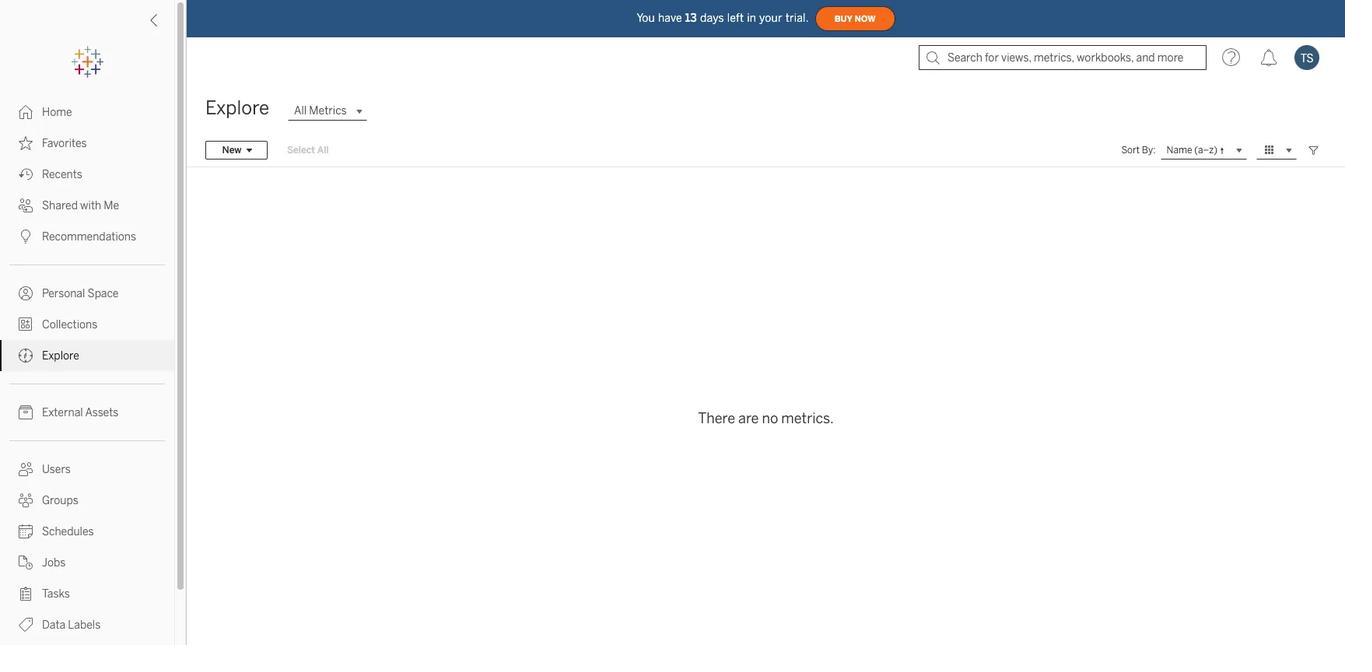 Task type: describe. For each thing, give the bounding box(es) containing it.
all inside popup button
[[294, 104, 307, 118]]

buy now
[[835, 14, 876, 24]]

days
[[700, 11, 724, 25]]

sort by:
[[1122, 145, 1156, 156]]

left
[[728, 11, 744, 25]]

external assets link
[[0, 397, 174, 428]]

Search for views, metrics, workbooks, and more text field
[[919, 45, 1207, 70]]

buy
[[835, 14, 853, 24]]

jobs link
[[0, 547, 174, 578]]

(a–z)
[[1195, 144, 1218, 155]]

all metrics
[[294, 104, 347, 118]]

data labels link
[[0, 609, 174, 641]]

select
[[287, 145, 315, 156]]

schedules link
[[0, 516, 174, 547]]

external assets
[[42, 406, 119, 419]]

users
[[42, 463, 71, 476]]

tasks link
[[0, 578, 174, 609]]

buy now button
[[815, 6, 895, 31]]

data labels
[[42, 619, 101, 632]]

shared with me
[[42, 199, 119, 212]]

select all
[[287, 145, 329, 156]]

explore inside main navigation. press the up and down arrow keys to access links. element
[[42, 349, 79, 363]]

your
[[760, 11, 783, 25]]

trial.
[[786, 11, 809, 25]]

external
[[42, 406, 83, 419]]

have
[[658, 11, 682, 25]]

shared
[[42, 199, 78, 212]]

personal
[[42, 287, 85, 300]]

tasks
[[42, 588, 70, 601]]

schedules
[[42, 525, 94, 539]]

favorites link
[[0, 128, 174, 159]]

you
[[637, 11, 655, 25]]

new
[[222, 145, 242, 156]]

now
[[855, 14, 876, 24]]

1 horizontal spatial explore
[[205, 97, 269, 119]]

name (a–z) button
[[1161, 141, 1248, 160]]

metrics.
[[782, 410, 834, 427]]

data
[[42, 619, 66, 632]]

home link
[[0, 97, 174, 128]]



Task type: locate. For each thing, give the bounding box(es) containing it.
explore
[[205, 97, 269, 119], [42, 349, 79, 363]]

all
[[294, 104, 307, 118], [317, 145, 329, 156]]

recents
[[42, 168, 82, 181]]

0 vertical spatial explore
[[205, 97, 269, 119]]

personal space
[[42, 287, 119, 300]]

favorites
[[42, 137, 87, 150]]

are
[[739, 410, 759, 427]]

home
[[42, 106, 72, 119]]

there
[[698, 410, 735, 427]]

explore link
[[0, 340, 174, 371]]

assets
[[85, 406, 119, 419]]

name
[[1167, 144, 1193, 155]]

in
[[747, 11, 757, 25]]

explore down collections
[[42, 349, 79, 363]]

0 horizontal spatial all
[[294, 104, 307, 118]]

collections
[[42, 318, 98, 332]]

navigation panel element
[[0, 47, 174, 645]]

name (a–z)
[[1167, 144, 1218, 155]]

by:
[[1142, 145, 1156, 156]]

all metrics button
[[288, 102, 367, 120]]

explore up "new" popup button
[[205, 97, 269, 119]]

you have 13 days left in your trial.
[[637, 11, 809, 25]]

grid view image
[[1263, 143, 1277, 157]]

recommendations link
[[0, 221, 174, 252]]

1 vertical spatial explore
[[42, 349, 79, 363]]

space
[[88, 287, 119, 300]]

jobs
[[42, 556, 66, 570]]

main navigation. press the up and down arrow keys to access links. element
[[0, 97, 174, 645]]

groups
[[42, 494, 78, 507]]

recents link
[[0, 159, 174, 190]]

13
[[685, 11, 697, 25]]

with
[[80, 199, 101, 212]]

0 vertical spatial all
[[294, 104, 307, 118]]

1 horizontal spatial all
[[317, 145, 329, 156]]

all right 'select'
[[317, 145, 329, 156]]

0 horizontal spatial explore
[[42, 349, 79, 363]]

new button
[[205, 141, 268, 160]]

no
[[762, 410, 778, 427]]

users link
[[0, 454, 174, 485]]

all inside button
[[317, 145, 329, 156]]

sort
[[1122, 145, 1140, 156]]

recommendations
[[42, 230, 136, 244]]

select all button
[[277, 141, 339, 160]]

collections link
[[0, 309, 174, 340]]

me
[[104, 199, 119, 212]]

metrics
[[309, 104, 347, 118]]

personal space link
[[0, 278, 174, 309]]

all left 'metrics'
[[294, 104, 307, 118]]

labels
[[68, 619, 101, 632]]

1 vertical spatial all
[[317, 145, 329, 156]]

groups link
[[0, 485, 174, 516]]

shared with me link
[[0, 190, 174, 221]]

there are no metrics.
[[698, 410, 834, 427]]



Task type: vqa. For each thing, say whether or not it's contained in the screenshot.
middle /
no



